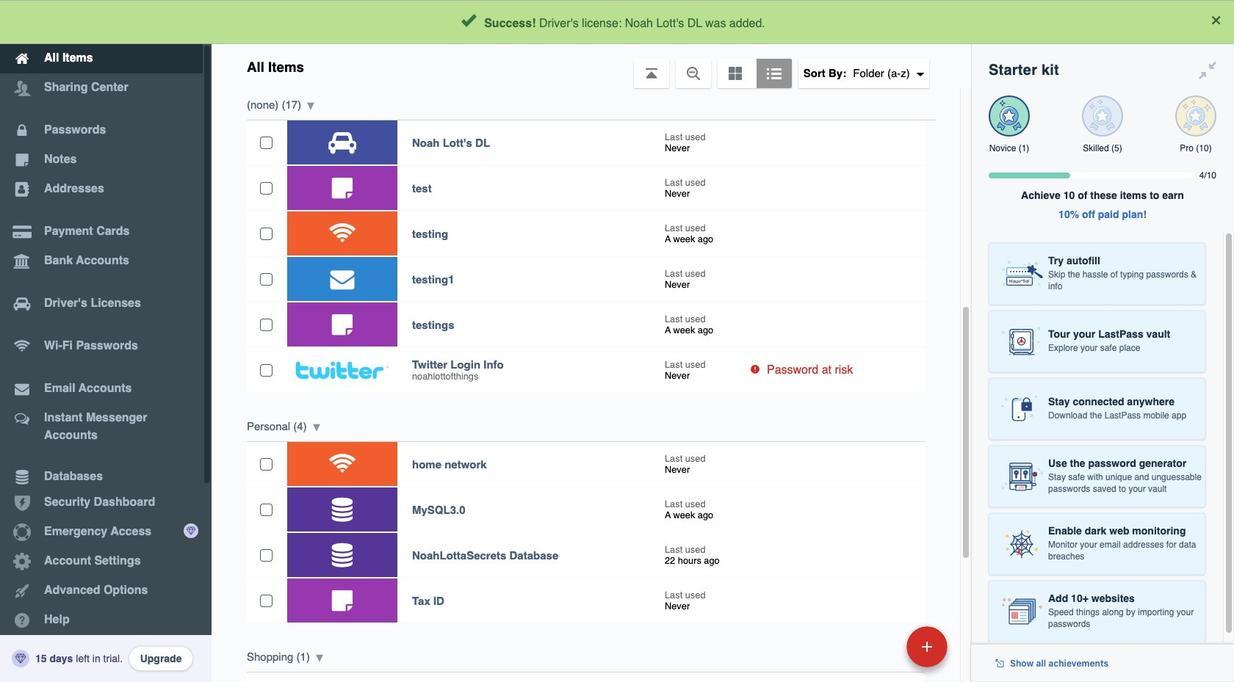 Task type: vqa. For each thing, say whether or not it's contained in the screenshot.
dialog
no



Task type: locate. For each thing, give the bounding box(es) containing it.
alert
[[0, 0, 1235, 44]]

Search search field
[[354, 6, 941, 38]]

vault options navigation
[[212, 44, 972, 88]]



Task type: describe. For each thing, give the bounding box(es) containing it.
main navigation navigation
[[0, 0, 212, 683]]

new item element
[[806, 626, 953, 668]]

new item navigation
[[806, 622, 957, 683]]

search my vault text field
[[354, 6, 941, 38]]



